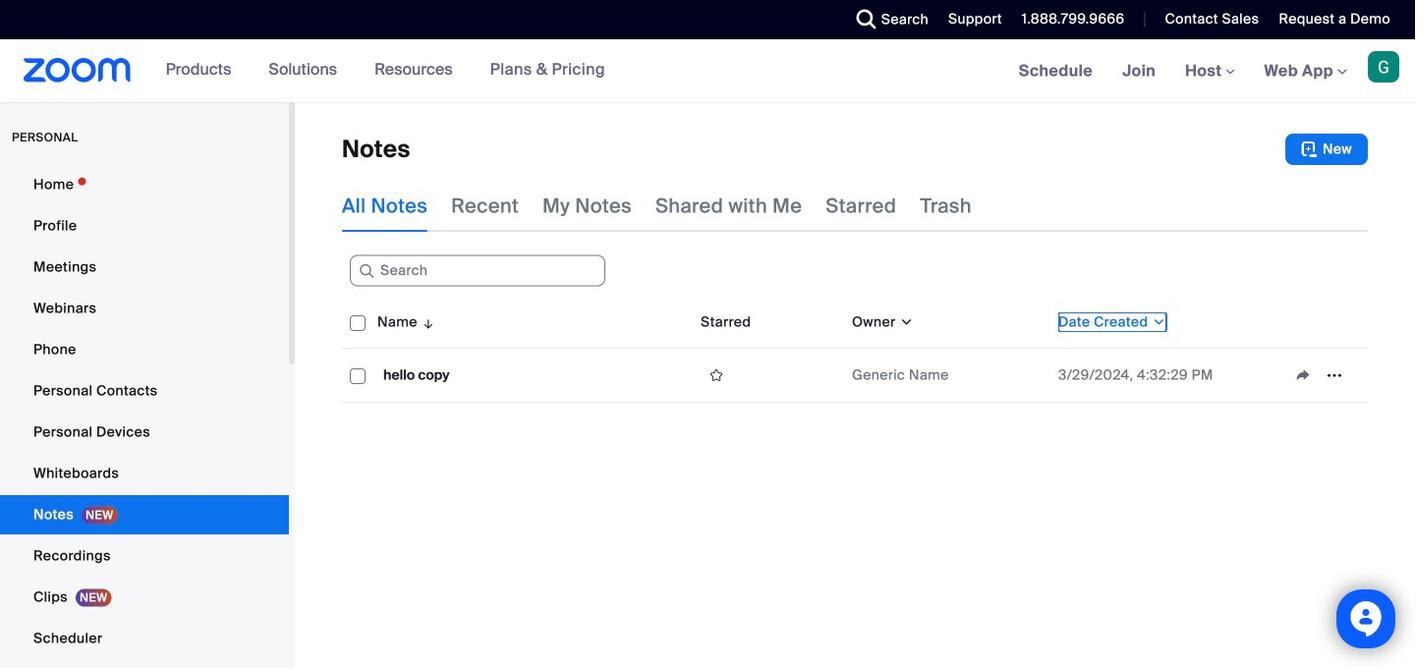 Task type: describe. For each thing, give the bounding box(es) containing it.
zoom logo image
[[24, 58, 131, 83]]

meetings navigation
[[1004, 39, 1415, 104]]

hello copy unstarred image
[[701, 367, 732, 384]]



Task type: vqa. For each thing, say whether or not it's contained in the screenshot.
1st The Zoom from the right
no



Task type: locate. For each thing, give the bounding box(es) containing it.
share image
[[1288, 367, 1319, 384]]

arrow down image
[[418, 311, 436, 334]]

more options for hello copy image
[[1319, 367, 1350, 384]]

personal menu menu
[[0, 165, 289, 668]]

tabs of all notes page tab list
[[342, 181, 972, 232]]

application
[[342, 297, 1368, 403], [1288, 361, 1360, 390]]

Search text field
[[350, 255, 605, 287]]

product information navigation
[[151, 39, 620, 102]]

banner
[[0, 39, 1415, 104]]

profile picture image
[[1368, 51, 1400, 83]]



